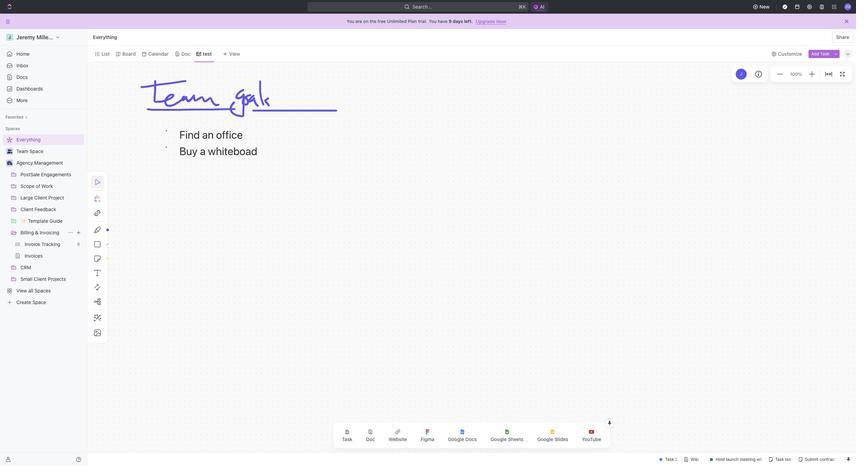 Task type: describe. For each thing, give the bounding box(es) containing it.
⌘k
[[519, 4, 526, 10]]

calendar
[[148, 51, 169, 57]]

view button
[[220, 49, 243, 59]]

client for small
[[34, 276, 47, 282]]

youtube button
[[577, 425, 607, 446]]

management
[[34, 160, 63, 166]]

upgrade
[[476, 18, 495, 24]]

scope of work link
[[21, 181, 83, 192]]

agency management link
[[16, 158, 83, 169]]

space for team space
[[30, 148, 43, 154]]

calendar link
[[147, 49, 169, 59]]

customize
[[778, 51, 802, 57]]

inbox link
[[3, 60, 84, 71]]

unlimited
[[387, 18, 407, 24]]

trial.
[[418, 18, 427, 24]]

view all spaces link
[[3, 285, 83, 296]]

left.
[[464, 18, 473, 24]]

billing
[[21, 230, 34, 236]]

customize button
[[770, 49, 804, 59]]

on
[[363, 18, 369, 24]]

task inside button
[[342, 437, 353, 442]]

tree inside sidebar navigation
[[3, 134, 84, 308]]

invoices
[[25, 253, 43, 259]]

doc inside 'doc' link
[[181, 51, 190, 57]]

home link
[[3, 49, 84, 59]]

workspace
[[56, 34, 85, 40]]

crm
[[21, 265, 31, 270]]

large client project link
[[21, 192, 83, 203]]

team space link
[[16, 146, 83, 157]]

large client project
[[21, 195, 64, 201]]

search...
[[413, 4, 432, 10]]

9
[[449, 18, 452, 24]]

view button
[[220, 46, 243, 62]]

engagements
[[41, 172, 71, 177]]

doc link
[[180, 49, 190, 59]]

have
[[438, 18, 448, 24]]

doc inside doc button
[[366, 437, 375, 442]]

test link
[[202, 49, 212, 59]]

list
[[102, 51, 110, 57]]

jeremy
[[16, 34, 35, 40]]

guide
[[50, 218, 62, 224]]

home
[[16, 51, 29, 57]]

postsale
[[21, 172, 40, 177]]

&
[[35, 230, 38, 236]]

0 vertical spatial everything link
[[91, 33, 119, 41]]

google docs button
[[443, 425, 483, 446]]

client feedback
[[21, 206, 56, 212]]

✨
[[21, 218, 27, 224]]

small
[[21, 276, 33, 282]]

crm link
[[21, 262, 83, 273]]

0 horizontal spatial everything link
[[3, 134, 83, 145]]

2 you from the left
[[429, 18, 437, 24]]

figma button
[[415, 425, 440, 446]]

team space
[[16, 148, 43, 154]]

client for large
[[34, 195, 47, 201]]

days
[[453, 18, 463, 24]]

all
[[28, 288, 33, 294]]

test
[[203, 51, 212, 57]]

agency management
[[16, 160, 63, 166]]

client inside client feedback link
[[21, 206, 33, 212]]

create
[[16, 299, 31, 305]]

projects
[[48, 276, 66, 282]]

0 vertical spatial spaces
[[5, 126, 20, 131]]

google for google slides
[[537, 437, 554, 442]]

view all spaces
[[16, 288, 51, 294]]

work
[[42, 183, 53, 189]]

add task button
[[809, 50, 832, 58]]

ai
[[540, 4, 545, 10]]

6
[[77, 242, 80, 247]]

view for view all spaces
[[16, 288, 27, 294]]

scope of work
[[21, 183, 53, 189]]

you are on the free unlimited plan trial. you have 9 days left. upgrade now
[[347, 18, 507, 24]]



Task type: vqa. For each thing, say whether or not it's contained in the screenshot.
have
yes



Task type: locate. For each thing, give the bounding box(es) containing it.
0 horizontal spatial docs
[[16, 74, 28, 80]]

client inside small client projects 'link'
[[34, 276, 47, 282]]

1 horizontal spatial everything
[[93, 34, 117, 40]]

sheets
[[508, 437, 524, 442]]

space for create space
[[32, 299, 46, 305]]

large
[[21, 195, 33, 201]]

invoice tracking link
[[25, 239, 75, 250]]

tracking
[[41, 241, 60, 247]]

tree
[[3, 134, 84, 308]]

you left have
[[429, 18, 437, 24]]

task inside button
[[821, 51, 830, 56]]

spaces down favorites
[[5, 126, 20, 131]]

0 horizontal spatial google
[[448, 437, 464, 442]]

project
[[48, 195, 64, 201]]

0 vertical spatial view
[[229, 51, 240, 57]]

2 google from the left
[[491, 437, 507, 442]]

0 vertical spatial task
[[821, 51, 830, 56]]

small client projects
[[21, 276, 66, 282]]

billing & invoicing link
[[21, 227, 65, 238]]

1 horizontal spatial google
[[491, 437, 507, 442]]

add
[[812, 51, 820, 56]]

0 vertical spatial client
[[34, 195, 47, 201]]

inbox
[[16, 63, 28, 68]]

billing & invoicing
[[21, 230, 59, 236]]

share button
[[832, 32, 854, 43]]

docs inside sidebar navigation
[[16, 74, 28, 80]]

1 horizontal spatial spaces
[[35, 288, 51, 294]]

template
[[28, 218, 48, 224]]

jm button
[[843, 1, 854, 12]]

small client projects link
[[21, 274, 83, 285]]

doc
[[181, 51, 190, 57], [366, 437, 375, 442]]

add task
[[812, 51, 830, 56]]

0 vertical spatial docs
[[16, 74, 28, 80]]

0 horizontal spatial you
[[347, 18, 354, 24]]

3 google from the left
[[537, 437, 554, 442]]

0 horizontal spatial doc
[[181, 51, 190, 57]]

new
[[760, 4, 770, 10]]

2 vertical spatial client
[[34, 276, 47, 282]]

view right test
[[229, 51, 240, 57]]

user group image
[[7, 149, 12, 153]]

jeremy miller's workspace, , element
[[6, 34, 13, 41]]

space up the agency management
[[30, 148, 43, 154]]

1 vertical spatial j
[[740, 71, 743, 77]]

1 vertical spatial task
[[342, 437, 353, 442]]

docs
[[16, 74, 28, 80], [466, 437, 477, 442]]

view inside tree
[[16, 288, 27, 294]]

100%
[[790, 71, 802, 77]]

google left sheets
[[491, 437, 507, 442]]

new button
[[750, 1, 774, 12]]

0 vertical spatial j
[[8, 35, 11, 40]]

invoice
[[25, 241, 40, 247]]

task button
[[337, 425, 358, 446]]

1 vertical spatial view
[[16, 288, 27, 294]]

0 vertical spatial everything
[[93, 34, 117, 40]]

google sheets
[[491, 437, 524, 442]]

google for google docs
[[448, 437, 464, 442]]

google right figma
[[448, 437, 464, 442]]

task left doc button
[[342, 437, 353, 442]]

2 horizontal spatial google
[[537, 437, 554, 442]]

everything up the team space at the top left of page
[[16, 137, 41, 143]]

favorites button
[[3, 113, 30, 121]]

1 horizontal spatial everything link
[[91, 33, 119, 41]]

google inside "button"
[[491, 437, 507, 442]]

spaces inside tree
[[35, 288, 51, 294]]

dashboards link
[[3, 83, 84, 94]]

miller's
[[37, 34, 55, 40]]

now
[[496, 18, 507, 24]]

board
[[122, 51, 136, 57]]

the
[[370, 18, 377, 24]]

client
[[34, 195, 47, 201], [21, 206, 33, 212], [34, 276, 47, 282]]

client feedback link
[[21, 204, 83, 215]]

doc right task button
[[366, 437, 375, 442]]

jm
[[846, 5, 851, 9]]

client down 'large'
[[21, 206, 33, 212]]

everything
[[93, 34, 117, 40], [16, 137, 41, 143]]

feedback
[[35, 206, 56, 212]]

✨ template guide link
[[21, 216, 83, 227]]

invoicing
[[40, 230, 59, 236]]

google left slides
[[537, 437, 554, 442]]

more
[[16, 97, 28, 103]]

figma
[[421, 437, 435, 442]]

0 horizontal spatial everything
[[16, 137, 41, 143]]

tree containing everything
[[3, 134, 84, 308]]

agency
[[16, 160, 33, 166]]

everything link
[[91, 33, 119, 41], [3, 134, 83, 145]]

team
[[16, 148, 28, 154]]

list link
[[100, 49, 110, 59]]

doc button
[[361, 425, 381, 446]]

view left all
[[16, 288, 27, 294]]

client up client feedback
[[34, 195, 47, 201]]

you left are
[[347, 18, 354, 24]]

1 vertical spatial space
[[32, 299, 46, 305]]

0 horizontal spatial j
[[8, 35, 11, 40]]

✨ template guide
[[21, 218, 62, 224]]

invoice tracking
[[25, 241, 60, 247]]

task
[[821, 51, 830, 56], [342, 437, 353, 442]]

1 google from the left
[[448, 437, 464, 442]]

favorites
[[5, 115, 24, 120]]

plan
[[408, 18, 417, 24]]

dashboards
[[16, 86, 43, 92]]

view for view
[[229, 51, 240, 57]]

0 horizontal spatial spaces
[[5, 126, 20, 131]]

scope
[[21, 183, 34, 189]]

docs inside button
[[466, 437, 477, 442]]

task right 'add'
[[821, 51, 830, 56]]

1 vertical spatial everything
[[16, 137, 41, 143]]

upgrade now link
[[476, 18, 507, 24]]

are
[[356, 18, 362, 24]]

share
[[836, 34, 850, 40]]

sidebar navigation
[[0, 29, 89, 466]]

1 horizontal spatial view
[[229, 51, 240, 57]]

business time image
[[7, 161, 12, 165]]

create space link
[[3, 297, 83, 308]]

google slides button
[[532, 425, 574, 446]]

100% button
[[789, 70, 804, 78]]

postsale engagements
[[21, 172, 71, 177]]

1 vertical spatial doc
[[366, 437, 375, 442]]

jeremy miller's workspace
[[16, 34, 85, 40]]

1 vertical spatial everything link
[[3, 134, 83, 145]]

spaces down small client projects
[[35, 288, 51, 294]]

1 vertical spatial docs
[[466, 437, 477, 442]]

0 vertical spatial doc
[[181, 51, 190, 57]]

1 vertical spatial client
[[21, 206, 33, 212]]

0 vertical spatial space
[[30, 148, 43, 154]]

view inside button
[[229, 51, 240, 57]]

website button
[[383, 425, 413, 446]]

1 horizontal spatial docs
[[466, 437, 477, 442]]

1 horizontal spatial doc
[[366, 437, 375, 442]]

everything inside tree
[[16, 137, 41, 143]]

google sheets button
[[485, 425, 529, 446]]

google slides
[[537, 437, 568, 442]]

everything up list
[[93, 34, 117, 40]]

everything link up team space link
[[3, 134, 83, 145]]

create space
[[16, 299, 46, 305]]

board link
[[121, 49, 136, 59]]

1 vertical spatial spaces
[[35, 288, 51, 294]]

client inside large client project link
[[34, 195, 47, 201]]

invoices link
[[25, 251, 83, 262]]

1 you from the left
[[347, 18, 354, 24]]

1 horizontal spatial task
[[821, 51, 830, 56]]

1 horizontal spatial you
[[429, 18, 437, 24]]

0 horizontal spatial task
[[342, 437, 353, 442]]

everything link up list
[[91, 33, 119, 41]]

j inside sidebar navigation
[[8, 35, 11, 40]]

space down the view all spaces link
[[32, 299, 46, 305]]

google for google sheets
[[491, 437, 507, 442]]

client up the view all spaces link
[[34, 276, 47, 282]]

docs link
[[3, 72, 84, 83]]

0 horizontal spatial view
[[16, 288, 27, 294]]

you
[[347, 18, 354, 24], [429, 18, 437, 24]]

more button
[[3, 95, 84, 106]]

1 horizontal spatial j
[[740, 71, 743, 77]]

doc left "test" link
[[181, 51, 190, 57]]



